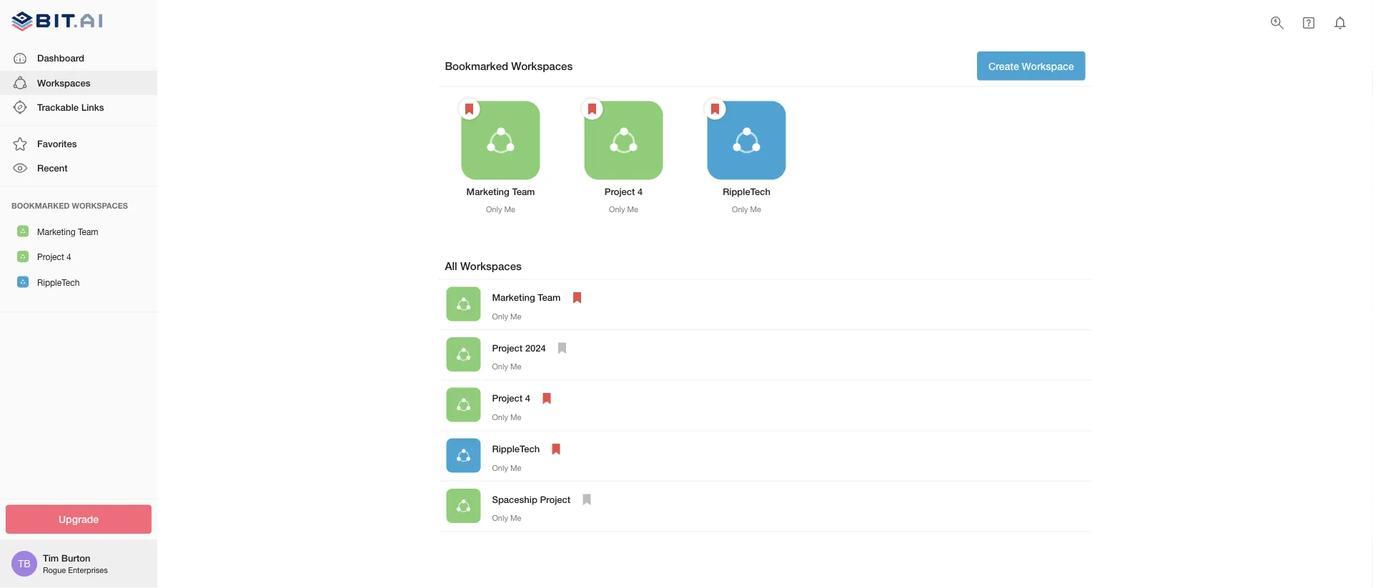 Task type: locate. For each thing, give the bounding box(es) containing it.
0 horizontal spatial rippletech
[[37, 278, 80, 288]]

1 vertical spatial rippletech
[[37, 278, 80, 288]]

2 vertical spatial 4
[[525, 393, 530, 404]]

1 vertical spatial workspaces
[[37, 77, 90, 88]]

bookmark image for project
[[578, 491, 596, 508]]

rippletech inside button
[[37, 278, 80, 288]]

1 horizontal spatial bookmark image
[[578, 491, 596, 508]]

bookmarked workspaces
[[11, 201, 128, 210]]

project 4 inside button
[[37, 252, 71, 262]]

dashboard button
[[0, 46, 157, 71]]

1 horizontal spatial rippletech
[[492, 443, 540, 454]]

bookmark image
[[554, 340, 571, 357], [578, 491, 596, 508]]

0 vertical spatial workspaces
[[511, 60, 573, 72]]

workspaces right all on the top of the page
[[460, 259, 522, 272]]

1 horizontal spatial project 4
[[492, 393, 530, 404]]

remove bookmark image for rippletech
[[707, 100, 724, 118]]

0 vertical spatial team
[[512, 186, 535, 197]]

2 horizontal spatial 4
[[638, 186, 643, 197]]

team
[[512, 186, 535, 197], [78, 227, 98, 237], [538, 292, 561, 303]]

workspaces right bookmarked
[[511, 60, 573, 72]]

rippletech
[[723, 186, 771, 197], [37, 278, 80, 288], [492, 443, 540, 454]]

1 vertical spatial team
[[78, 227, 98, 237]]

2 vertical spatial workspaces
[[460, 259, 522, 272]]

project
[[605, 186, 635, 197], [37, 252, 64, 262], [492, 342, 523, 353], [492, 393, 523, 404], [540, 494, 571, 505]]

all workspaces
[[445, 259, 522, 272]]

1 vertical spatial project 4
[[37, 252, 71, 262]]

bookmark image right "spaceship project" at the left bottom
[[578, 491, 596, 508]]

workspace
[[1022, 60, 1074, 72]]

marketing team
[[467, 186, 535, 197], [37, 227, 98, 237], [492, 292, 561, 303]]

bookmarked
[[11, 201, 70, 210]]

upgrade button
[[6, 505, 152, 534]]

recent button
[[0, 156, 157, 181]]

2 vertical spatial rippletech
[[492, 443, 540, 454]]

0 vertical spatial bookmark image
[[554, 340, 571, 357]]

0 horizontal spatial team
[[78, 227, 98, 237]]

1 horizontal spatial team
[[512, 186, 535, 197]]

project 4
[[605, 186, 643, 197], [37, 252, 71, 262], [492, 393, 530, 404]]

project inside button
[[37, 252, 64, 262]]

0 horizontal spatial bookmark image
[[554, 340, 571, 357]]

0 horizontal spatial 4
[[67, 252, 71, 262]]

4
[[638, 186, 643, 197], [67, 252, 71, 262], [525, 393, 530, 404]]

2 horizontal spatial project 4
[[605, 186, 643, 197]]

all
[[445, 259, 457, 272]]

2 vertical spatial project 4
[[492, 393, 530, 404]]

remove bookmark image
[[461, 100, 478, 118], [584, 100, 601, 118], [707, 100, 724, 118], [569, 289, 586, 306], [538, 390, 555, 407]]

project 4 button
[[0, 244, 157, 269]]

trackable links button
[[0, 95, 157, 120]]

2 horizontal spatial rippletech
[[723, 186, 771, 197]]

workspaces button
[[0, 71, 157, 95]]

tb
[[18, 558, 31, 570]]

only
[[486, 205, 502, 214], [609, 205, 625, 214], [732, 205, 748, 214], [492, 312, 508, 321], [492, 362, 508, 371], [492, 413, 508, 422], [492, 463, 508, 472], [492, 514, 508, 523]]

tim burton rogue enterprises
[[43, 553, 108, 575]]

1 vertical spatial marketing
[[37, 227, 75, 237]]

marketing
[[467, 186, 510, 197], [37, 227, 75, 237], [492, 292, 535, 303]]

0 vertical spatial project 4
[[605, 186, 643, 197]]

2 vertical spatial team
[[538, 292, 561, 303]]

me
[[504, 205, 515, 214], [627, 205, 638, 214], [750, 205, 761, 214], [510, 312, 521, 321], [510, 362, 521, 371], [510, 413, 521, 422], [510, 463, 521, 472], [510, 514, 521, 523]]

tim
[[43, 553, 59, 564]]

only me
[[486, 205, 515, 214], [609, 205, 638, 214], [732, 205, 761, 214], [492, 312, 521, 321], [492, 362, 521, 371], [492, 413, 521, 422], [492, 463, 521, 472], [492, 514, 521, 523]]

bookmark image right 2024
[[554, 340, 571, 357]]

marketing team button
[[0, 218, 157, 244]]

1 vertical spatial marketing team
[[37, 227, 98, 237]]

1 vertical spatial bookmark image
[[578, 491, 596, 508]]

marketing team inside button
[[37, 227, 98, 237]]

1 horizontal spatial 4
[[525, 393, 530, 404]]

workspaces
[[511, 60, 573, 72], [37, 77, 90, 88], [460, 259, 522, 272]]

workspaces down dashboard
[[37, 77, 90, 88]]

1 vertical spatial 4
[[67, 252, 71, 262]]

bookmark image for 2024
[[554, 340, 571, 357]]

2 horizontal spatial team
[[538, 292, 561, 303]]

0 vertical spatial rippletech
[[723, 186, 771, 197]]

remove bookmark image for marketing team
[[461, 100, 478, 118]]

workspaces for bookmarked workspaces
[[511, 60, 573, 72]]

0 horizontal spatial project 4
[[37, 252, 71, 262]]

rippletech button
[[0, 269, 157, 295]]



Task type: describe. For each thing, give the bounding box(es) containing it.
spaceship project
[[492, 494, 571, 505]]

0 vertical spatial marketing
[[467, 186, 510, 197]]

create
[[989, 60, 1019, 72]]

burton
[[61, 553, 90, 564]]

trackable links
[[37, 102, 104, 113]]

project 2024
[[492, 342, 546, 353]]

favorites button
[[0, 132, 157, 156]]

spaceship
[[492, 494, 537, 505]]

workspaces
[[72, 201, 128, 210]]

dashboard
[[37, 53, 84, 64]]

remove bookmark image
[[548, 441, 565, 458]]

team inside button
[[78, 227, 98, 237]]

enterprises
[[68, 566, 108, 575]]

4 inside button
[[67, 252, 71, 262]]

bookmarked workspaces
[[445, 60, 573, 72]]

upgrade
[[59, 514, 99, 525]]

2024
[[525, 342, 546, 353]]

recent
[[37, 163, 68, 174]]

2 vertical spatial marketing
[[492, 292, 535, 303]]

rogue
[[43, 566, 66, 575]]

workspaces inside workspaces button
[[37, 77, 90, 88]]

marketing inside button
[[37, 227, 75, 237]]

trackable
[[37, 102, 79, 113]]

2 vertical spatial marketing team
[[492, 292, 561, 303]]

create workspace
[[989, 60, 1074, 72]]

bookmarked
[[445, 60, 508, 72]]

remove bookmark image for project 4
[[584, 100, 601, 118]]

favorites
[[37, 138, 77, 149]]

0 vertical spatial marketing team
[[467, 186, 535, 197]]

0 vertical spatial 4
[[638, 186, 643, 197]]

links
[[81, 102, 104, 113]]

workspaces for all workspaces
[[460, 259, 522, 272]]



Task type: vqa. For each thing, say whether or not it's contained in the screenshot.
the bottommost the Marketing
yes



